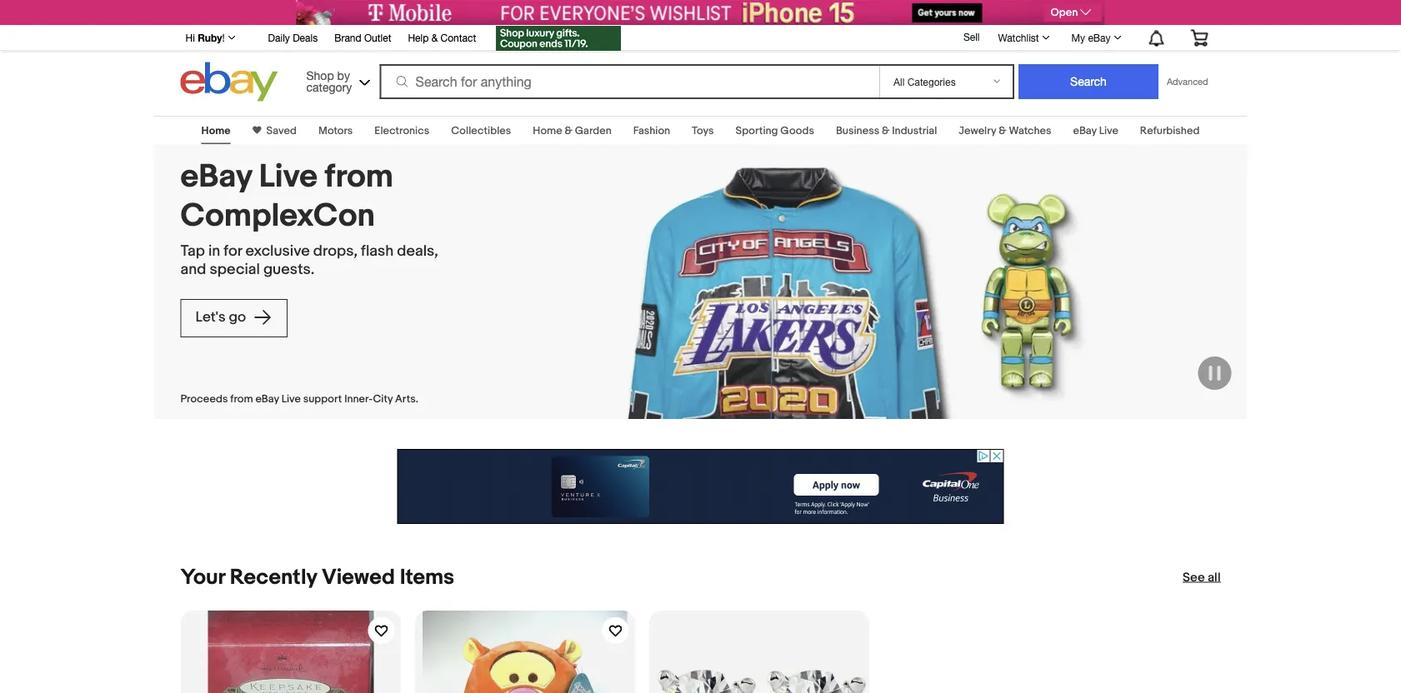 Task type: locate. For each thing, give the bounding box(es) containing it.
& inside account 'navigation'
[[431, 32, 438, 43]]

advertisement region
[[296, 0, 1105, 25], [397, 449, 1004, 524]]

from right proceeds
[[230, 393, 253, 406]]

special
[[210, 261, 260, 279]]

live
[[1099, 124, 1118, 137], [259, 158, 318, 196], [281, 393, 301, 406]]

refurbished
[[1140, 124, 1200, 137]]

ebay
[[1088, 32, 1111, 43], [1073, 124, 1097, 137], [180, 158, 252, 196], [255, 393, 279, 406]]

home for home & garden
[[533, 124, 562, 137]]

motors link
[[318, 124, 353, 137]]

1 horizontal spatial from
[[325, 158, 393, 196]]

by
[[337, 68, 350, 82]]

& right the jewelry
[[999, 124, 1006, 137]]

your recently viewed items link
[[180, 565, 454, 590]]

ruby
[[198, 32, 222, 43]]

home left saved link
[[201, 124, 230, 137]]

hi ruby !
[[185, 32, 225, 43]]

city
[[373, 393, 393, 406]]

0 horizontal spatial from
[[230, 393, 253, 406]]

live left refurbished link
[[1099, 124, 1118, 137]]

from down motors link
[[325, 158, 393, 196]]

your recently viewed items
[[180, 565, 454, 590]]

exclusive
[[245, 242, 310, 261]]

& left garden at the top
[[565, 124, 573, 137]]

motors
[[318, 124, 353, 137]]

live for ebay live
[[1099, 124, 1118, 137]]

shop by category
[[306, 68, 352, 94]]

0 horizontal spatial home
[[201, 124, 230, 137]]

2 home from the left
[[533, 124, 562, 137]]

from
[[325, 158, 393, 196], [230, 393, 253, 406]]

ebay live link
[[1073, 124, 1118, 137]]

live inside ebay live from complexcon tap in for exclusive drops, flash deals, and special guests.
[[259, 158, 318, 196]]

items
[[400, 565, 454, 590]]

1 vertical spatial from
[[230, 393, 253, 406]]

live up complexcon
[[259, 158, 318, 196]]

business & industrial
[[836, 124, 937, 137]]

brand outlet link
[[334, 29, 391, 48]]

my ebay link
[[1062, 28, 1129, 48]]

Search for anything text field
[[382, 66, 876, 98]]

watches
[[1009, 124, 1051, 137]]

fashion
[[633, 124, 670, 137]]

0 vertical spatial live
[[1099, 124, 1118, 137]]

!
[[222, 32, 225, 43]]

let's go link
[[180, 299, 287, 337]]

1 home from the left
[[201, 124, 230, 137]]

&
[[431, 32, 438, 43], [565, 124, 573, 137], [882, 124, 890, 137], [999, 124, 1006, 137]]

live left support
[[281, 393, 301, 406]]

see
[[1183, 570, 1205, 585]]

jewelry & watches link
[[959, 124, 1051, 137]]

inner-
[[344, 393, 373, 406]]

ebay live from complexcon tap in for exclusive drops, flash deals, and special guests.
[[180, 158, 438, 279]]

sell link
[[956, 31, 987, 43]]

2 vertical spatial live
[[281, 393, 301, 406]]

watchlist
[[998, 32, 1039, 43]]

category
[[306, 80, 352, 94]]

None submit
[[1018, 64, 1158, 99]]

toys link
[[692, 124, 714, 137]]

deals
[[293, 32, 318, 43]]

shop
[[306, 68, 334, 82]]

arts.
[[395, 393, 418, 406]]

1 horizontal spatial home
[[533, 124, 562, 137]]

0 vertical spatial from
[[325, 158, 393, 196]]

& right business
[[882, 124, 890, 137]]

saved
[[266, 124, 297, 137]]

brand
[[334, 32, 361, 43]]

complexcon
[[180, 197, 375, 235]]

sporting goods link
[[736, 124, 814, 137]]

let's go
[[195, 309, 249, 326]]

home left garden at the top
[[533, 124, 562, 137]]

ebay right the 'my' on the top of the page
[[1088, 32, 1111, 43]]

jewelry & watches
[[959, 124, 1051, 137]]

drops,
[[313, 242, 358, 261]]

open button
[[1044, 3, 1101, 22]]

electronics link
[[375, 124, 429, 137]]

collectibles
[[451, 124, 511, 137]]

sell
[[963, 31, 980, 43]]

business & industrial link
[[836, 124, 937, 137]]

1 vertical spatial live
[[259, 158, 318, 196]]

sporting
[[736, 124, 778, 137]]

garden
[[575, 124, 611, 137]]

ebay up complexcon
[[180, 158, 252, 196]]

help & contact link
[[408, 29, 476, 48]]

goods
[[780, 124, 814, 137]]

see all
[[1183, 570, 1221, 585]]

get the coupon image
[[496, 26, 621, 51]]

home
[[201, 124, 230, 137], [533, 124, 562, 137]]

contact
[[441, 32, 476, 43]]

industrial
[[892, 124, 937, 137]]

outlet
[[364, 32, 391, 43]]

1 vertical spatial advertisement region
[[397, 449, 1004, 524]]

& right help
[[431, 32, 438, 43]]

shop by category button
[[299, 62, 374, 98]]

home for home
[[201, 124, 230, 137]]



Task type: describe. For each thing, give the bounding box(es) containing it.
shop by category banner
[[176, 21, 1221, 106]]

none submit inside "shop by category" banner
[[1018, 64, 1158, 99]]

advanced link
[[1158, 65, 1216, 98]]

open
[[1051, 6, 1078, 19]]

help
[[408, 32, 429, 43]]

electronics
[[375, 124, 429, 137]]

your shopping cart image
[[1190, 29, 1209, 46]]

ebay left support
[[255, 393, 279, 406]]

all
[[1208, 570, 1221, 585]]

daily deals
[[268, 32, 318, 43]]

ebay live from complexcon main content
[[0, 106, 1401, 693]]

your
[[180, 565, 225, 590]]

ebay inside account 'navigation'
[[1088, 32, 1111, 43]]

recently
[[230, 565, 317, 590]]

see all link
[[1183, 569, 1221, 586]]

daily
[[268, 32, 290, 43]]

ebay live
[[1073, 124, 1118, 137]]

home & garden
[[533, 124, 611, 137]]

and
[[180, 261, 206, 279]]

ebay right watches
[[1073, 124, 1097, 137]]

let's
[[195, 309, 226, 326]]

& for home
[[565, 124, 573, 137]]

refurbished link
[[1140, 124, 1200, 137]]

help & contact
[[408, 32, 476, 43]]

advanced
[[1167, 76, 1208, 87]]

watchlist link
[[989, 28, 1057, 48]]

tap
[[180, 242, 205, 261]]

ebay inside ebay live from complexcon tap in for exclusive drops, flash deals, and special guests.
[[180, 158, 252, 196]]

proceeds
[[180, 393, 228, 406]]

viewed
[[322, 565, 395, 590]]

guests.
[[263, 261, 314, 279]]

deals,
[[397, 242, 438, 261]]

ebay live from complexcon link
[[180, 158, 457, 236]]

go
[[229, 309, 246, 326]]

live for ebay live from complexcon tap in for exclusive drops, flash deals, and special guests.
[[259, 158, 318, 196]]

for
[[224, 242, 242, 261]]

& for help
[[431, 32, 438, 43]]

proceeds from ebay live support inner-city arts.
[[180, 393, 418, 406]]

in
[[208, 242, 220, 261]]

brand outlet
[[334, 32, 391, 43]]

0 vertical spatial advertisement region
[[296, 0, 1105, 25]]

fashion link
[[633, 124, 670, 137]]

& for business
[[882, 124, 890, 137]]

advertisement region inside ebay live from complexcon main content
[[397, 449, 1004, 524]]

business
[[836, 124, 879, 137]]

home & garden link
[[533, 124, 611, 137]]

my ebay
[[1071, 32, 1111, 43]]

my
[[1071, 32, 1085, 43]]

collectibles link
[[451, 124, 511, 137]]

toys
[[692, 124, 714, 137]]

flash
[[361, 242, 394, 261]]

account navigation
[[176, 21, 1221, 53]]

sporting goods
[[736, 124, 814, 137]]

saved link
[[261, 124, 297, 137]]

jewelry
[[959, 124, 996, 137]]

support
[[303, 393, 342, 406]]

daily deals link
[[268, 29, 318, 48]]

from inside ebay live from complexcon tap in for exclusive drops, flash deals, and special guests.
[[325, 158, 393, 196]]

hi
[[185, 32, 195, 43]]

& for jewelry
[[999, 124, 1006, 137]]



Task type: vqa. For each thing, say whether or not it's contained in the screenshot.
Live in the eBay Live from ComplexCon Tap in for exclusive drops, flash deals, and special guests.
yes



